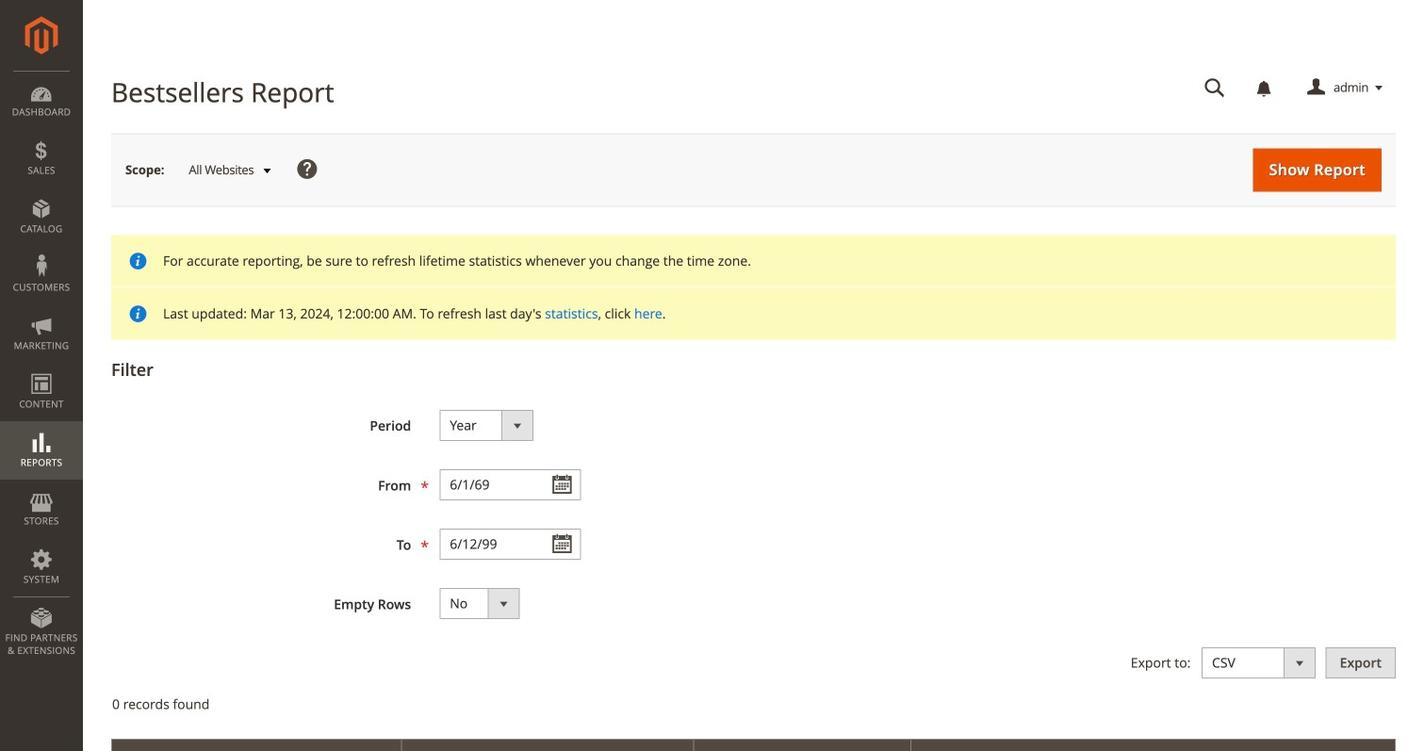 Task type: vqa. For each thing, say whether or not it's contained in the screenshot.
Magento Admin Panel IMAGE
yes



Task type: locate. For each thing, give the bounding box(es) containing it.
None text field
[[1192, 72, 1239, 105]]

magento admin panel image
[[25, 16, 58, 55]]

menu bar
[[0, 71, 83, 667]]

None text field
[[440, 469, 581, 501], [440, 529, 581, 560], [440, 469, 581, 501], [440, 529, 581, 560]]



